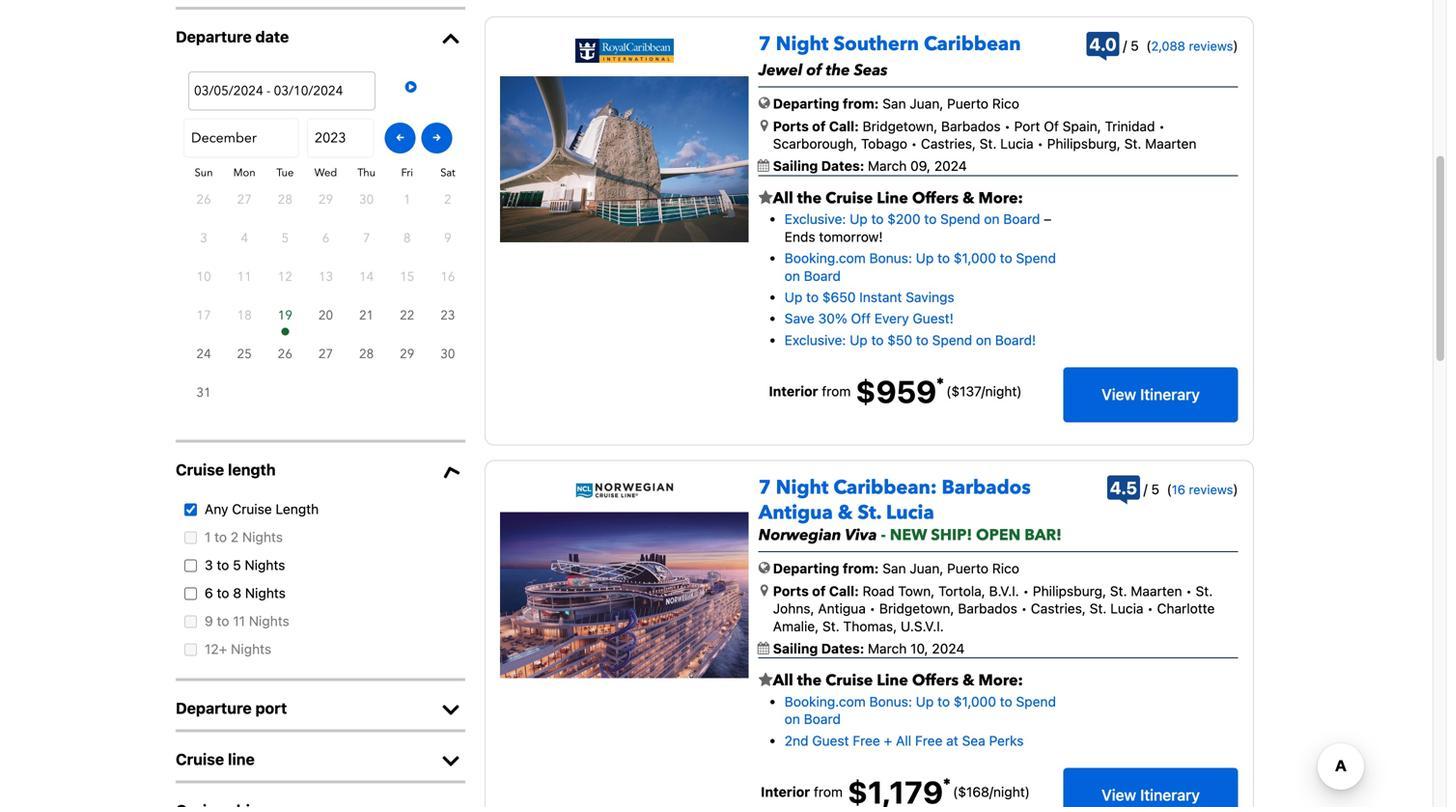 Task type: describe. For each thing, give the bounding box(es) containing it.
night) for ($137 / night)
[[986, 383, 1022, 399]]

to right 1
[[215, 529, 227, 545]]

to up at
[[938, 694, 950, 710]]

departing for jewel
[[773, 96, 840, 112]]

off
[[851, 311, 871, 327]]

rico for 7 night southern caribbean
[[993, 96, 1020, 112]]

st. inside 7 night caribbean: barbados antigua & st. lucia norwegian viva - new ship! open bar!
[[858, 500, 882, 526]]

southern
[[834, 31, 919, 57]]

departing for antigua
[[773, 561, 840, 577]]

town,
[[898, 583, 935, 599]]

cruise up "1 to 2 nights"
[[232, 501, 272, 517]]

• up march 09, 2024 on the top
[[911, 136, 918, 152]]

to right 3
[[217, 557, 229, 573]]

cruise left line
[[176, 750, 224, 768]]

bar!
[[1025, 525, 1062, 546]]

scarborough,
[[773, 136, 858, 152]]

view for 7 night caribbean: barbados antigua & st. lucia
[[1102, 786, 1137, 804]]

6
[[205, 585, 213, 601]]

to down – ends tomorrow!
[[938, 250, 950, 266]]

to left $50
[[872, 332, 884, 348]]

perks
[[989, 733, 1024, 749]]

march 10, 2024
[[868, 641, 965, 657]]

tomorrow!
[[819, 229, 883, 245]]

itinerary for 7 night southern caribbean
[[1141, 385, 1200, 404]]

to up save
[[806, 289, 819, 305]]

ports of call: for antigua
[[773, 583, 859, 599]]

spend right $200
[[941, 211, 981, 227]]

1
[[205, 529, 211, 545]]

($168
[[953, 784, 990, 800]]

to left $200
[[872, 211, 884, 227]]

offers for seas
[[912, 188, 959, 209]]

4.5 / 5 ( 16 reviews )
[[1110, 477, 1239, 498]]

puerto for caribbean
[[947, 96, 989, 112]]

) for caribbean
[[1234, 37, 1239, 53]]

viva
[[845, 525, 877, 546]]

1 free from the left
[[853, 733, 881, 749]]

open
[[976, 525, 1021, 546]]

$650
[[823, 289, 856, 305]]

rico for 7 night caribbean: barbados antigua & st. lucia
[[993, 561, 1020, 577]]

b.v.i.
[[989, 583, 1020, 599]]

reviews for caribbean
[[1189, 38, 1234, 53]]

san for seas
[[883, 96, 906, 112]]

& inside 7 night caribbean: barbados antigua & st. lucia norwegian viva - new ship! open bar!
[[838, 500, 853, 526]]

& for seas
[[963, 188, 975, 209]]

star image
[[759, 190, 773, 206]]

thomas,
[[844, 618, 897, 634]]

to right 6
[[217, 585, 229, 601]]

-
[[881, 525, 886, 546]]

11
[[233, 613, 245, 629]]

• up the thomas,
[[870, 601, 876, 617]]

johns,
[[773, 601, 815, 617]]

new
[[890, 525, 927, 546]]

6 to 8 Nights checkbox
[[180, 587, 202, 600]]

chevron down image
[[436, 752, 465, 771]]

u.s.v.i.
[[901, 618, 944, 634]]

cruise up tomorrow!
[[826, 188, 873, 209]]

juan, for lucia
[[910, 561, 944, 577]]

spend down guest!
[[932, 332, 973, 348]]

up to $650 instant savings link
[[785, 289, 955, 305]]

march for seas
[[868, 158, 907, 174]]

5 for caribbean
[[1131, 37, 1139, 53]]

bridgetown, for bridgetown, barbados • port of spain, trinidad • scarborough, tobago • castries, st. lucia • philipsburg, st. maarten
[[863, 118, 938, 134]]

→
[[433, 131, 441, 146]]

exclusive: up to $50 to spend on board! link
[[785, 332, 1036, 348]]

on left the –
[[984, 211, 1000, 227]]

globe image
[[759, 561, 770, 575]]

/ for ($137
[[982, 383, 986, 399]]

to right the 9
[[217, 613, 229, 629]]

itinerary for 7 night caribbean: barbados antigua & st. lucia
[[1141, 786, 1200, 804]]

ends
[[785, 229, 816, 245]]

port
[[255, 699, 287, 717]]

23
[[441, 307, 455, 324]]

2 booking.com bonus: up to $1,000 to spend on board link from the top
[[785, 694, 1056, 727]]

ports for jewel
[[773, 118, 809, 134]]

globe image
[[759, 96, 770, 110]]

16 reviews link
[[1172, 482, 1234, 497]]

jewel
[[759, 60, 803, 81]]

all the cruise line offers & more: for lucia
[[773, 670, 1023, 692]]

tortola,
[[939, 583, 986, 599]]

1 exclusive: from the top
[[785, 211, 846, 227]]

3
[[205, 557, 213, 573]]

on inside booking.com bonus: up to $1,000 to spend on board 2nd guest free + all free at sea perks
[[785, 711, 800, 727]]

to right $50
[[916, 332, 929, 348]]

– ends tomorrow!
[[785, 211, 1052, 245]]

20
[[319, 307, 333, 324]]

all the cruise line offers & more: for seas
[[773, 188, 1023, 209]]

more: for 7 night southern caribbean
[[979, 188, 1023, 209]]

departure for departure date
[[176, 27, 252, 46]]

barbados for port
[[942, 118, 1001, 134]]

save 30% off every guest! link
[[785, 311, 954, 327]]

san for lucia
[[883, 561, 906, 577]]

10,
[[911, 641, 929, 657]]

• down "road town, tortola, b.v.i. • philipsburg, st. maarten •"
[[1021, 601, 1028, 617]]

2 free from the left
[[915, 733, 943, 749]]

view itinerary link for 7 night caribbean: barbados antigua & st. lucia
[[1064, 768, 1239, 807]]

guest
[[812, 733, 849, 749]]

($168 / night)
[[953, 784, 1030, 800]]

dates: for the
[[822, 158, 865, 174]]

2
[[231, 529, 239, 545]]

lucia inside bridgetown, barbados • port of spain, trinidad • scarborough, tobago • castries, st. lucia • philipsburg, st. maarten
[[1001, 136, 1034, 152]]

ship!
[[931, 525, 972, 546]]

calendar image for jewel
[[758, 160, 769, 172]]

exclusive: up to $200 to spend on board link
[[785, 211, 1040, 227]]

caribbean:
[[834, 475, 937, 501]]

booking.com for to
[[785, 250, 866, 266]]

sailing dates: for &
[[773, 641, 868, 657]]

nights for 6 to 8 nights
[[245, 585, 286, 601]]

1 to 2 Nights checkbox
[[180, 531, 202, 544]]

• right trinidad
[[1159, 118, 1165, 134]]

from: for st.
[[843, 561, 879, 577]]

view itinerary link for 7 night southern caribbean
[[1064, 368, 1239, 422]]

2nd
[[785, 733, 809, 749]]

call: for st.
[[829, 583, 859, 599]]

reviews for barbados
[[1189, 482, 1234, 497]]

1 vertical spatial asterisk image
[[944, 778, 951, 786]]

barbados inside 7 night caribbean: barbados antigua & st. lucia norwegian viva - new ship! open bar!
[[942, 475, 1031, 501]]

nights for 3 to 5 nights
[[245, 557, 285, 573]]

cruise line
[[176, 750, 255, 768]]

←
[[396, 131, 405, 146]]

• up bridgetown, barbados • castries, st. lucia •
[[1023, 583, 1029, 599]]

line
[[228, 750, 255, 768]]

1 booking.com bonus: up to $1,000 to spend on board link from the top
[[785, 250, 1056, 284]]

puerto for barbados
[[947, 561, 989, 577]]

st. johns, antigua
[[773, 583, 1213, 617]]

26
[[278, 346, 292, 363]]

spain,
[[1063, 118, 1102, 134]]

road town, tortola, b.v.i. • philipsburg, st. maarten •
[[863, 583, 1192, 599]]

+
[[884, 733, 893, 749]]

length
[[276, 501, 319, 517]]

board for booking.com bonus: up to $1,000 to spend on board up to $650 instant savings save 30% off every guest! exclusive: up to $50 to spend on board!
[[804, 268, 841, 284]]

from for interior from $959
[[822, 383, 851, 399]]

) for barbados
[[1234, 481, 1239, 497]]

guest!
[[913, 311, 954, 327]]

norwegian
[[759, 525, 842, 546]]

22
[[400, 307, 415, 324]]

mon
[[233, 166, 256, 180]]

30%
[[819, 311, 848, 327]]

exclusive: up to $200 to spend on board
[[785, 211, 1040, 227]]

8
[[233, 585, 242, 601]]

2,088
[[1152, 38, 1186, 53]]

• down "port"
[[1038, 136, 1044, 152]]

of inside 7 night southern caribbean jewel of the seas
[[807, 60, 822, 81]]

up up save
[[785, 289, 803, 305]]

interior for interior from
[[761, 784, 810, 800]]

chevron down image for departure port
[[436, 700, 465, 720]]

2,088 reviews link
[[1152, 38, 1234, 53]]

2 vertical spatial 5
[[233, 557, 241, 573]]

cruise up the any cruise length option
[[176, 460, 224, 479]]

$200
[[888, 211, 921, 227]]

bonus: for +
[[870, 694, 913, 710]]

length
[[228, 460, 276, 479]]

march 09, 2024
[[868, 158, 967, 174]]

2nd guest free + all free at sea perks link
[[785, 733, 1024, 749]]

interior from
[[761, 784, 843, 800]]

–
[[1044, 211, 1052, 227]]

24
[[197, 346, 211, 363]]

castries, inside bridgetown, barbados • port of spain, trinidad • scarborough, tobago • castries, st. lucia • philipsburg, st. maarten
[[921, 136, 976, 152]]

MM/DD/YYYY - MM/DD/YYYY text field
[[188, 71, 376, 110]]

port
[[1015, 118, 1041, 134]]

to right $200
[[925, 211, 937, 227]]

board!
[[995, 332, 1036, 348]]

1 vertical spatial maarten
[[1131, 583, 1183, 599]]

bridgetown, barbados • castries, st. lucia •
[[876, 601, 1154, 617]]

nights down 9 to 11 nights
[[231, 641, 271, 657]]

save
[[785, 311, 815, 327]]

to up board!
[[1000, 250, 1013, 266]]

$1,000 for all
[[954, 694, 997, 710]]

barbados for castries,
[[958, 601, 1018, 617]]

31
[[197, 384, 211, 402]]

st. inside st. johns, antigua
[[1196, 583, 1213, 599]]

instant
[[860, 289, 902, 305]]

bonus: for instant
[[870, 250, 913, 266]]

view itinerary for 7 night southern caribbean
[[1102, 385, 1200, 404]]

sat
[[441, 166, 455, 180]]

all for antigua
[[773, 670, 794, 692]]

0 vertical spatial asterisk image
[[937, 377, 944, 385]]

• up charlotte
[[1186, 583, 1192, 599]]

/ for 4.0
[[1123, 37, 1127, 53]]



Task type: locate. For each thing, give the bounding box(es) containing it.
puerto up bridgetown, barbados • port of spain, trinidad • scarborough, tobago • castries, st. lucia • philipsburg, st. maarten
[[947, 96, 989, 112]]

1 puerto from the top
[[947, 96, 989, 112]]

21
[[359, 307, 374, 324]]

up up 2nd guest free + all free at sea perks link
[[916, 694, 934, 710]]

2 7 from the top
[[759, 475, 771, 501]]

1 vertical spatial view
[[1102, 786, 1137, 804]]

2 vertical spatial the
[[797, 670, 822, 692]]

1 dates: from the top
[[822, 158, 865, 174]]

0 horizontal spatial castries,
[[921, 136, 976, 152]]

sun
[[195, 166, 213, 180]]

9 to 11 nights
[[205, 613, 289, 629]]

dates: for st.
[[822, 641, 865, 657]]

map marker image for jewel
[[761, 119, 768, 132]]

departing
[[773, 96, 840, 112], [773, 561, 840, 577]]

1 vertical spatial board
[[804, 268, 841, 284]]

from:
[[843, 96, 879, 112], [843, 561, 879, 577]]

booking.com bonus: up to $1,000 to spend on board link up 2nd guest free + all free at sea perks link
[[785, 694, 1056, 727]]

thu
[[357, 166, 376, 180]]

philipsburg, inside bridgetown, barbados • port of spain, trinidad • scarborough, tobago • castries, st. lucia • philipsburg, st. maarten
[[1047, 136, 1121, 152]]

calendar image up star image
[[758, 160, 769, 172]]

1 san from the top
[[883, 96, 906, 112]]

2 view itinerary link from the top
[[1064, 768, 1239, 807]]

free left + at the bottom right of page
[[853, 733, 881, 749]]

from: for the
[[843, 96, 879, 112]]

sailing
[[773, 158, 818, 174], [773, 641, 818, 657]]

offers for lucia
[[912, 670, 959, 692]]

( for caribbean
[[1147, 37, 1152, 53]]

1 vertical spatial map marker image
[[761, 584, 768, 597]]

7 night southern caribbean jewel of the seas
[[759, 31, 1021, 81]]

1 vertical spatial booking.com bonus: up to $1,000 to spend on board link
[[785, 694, 1056, 727]]

7 inside 7 night caribbean: barbados antigua & st. lucia norwegian viva - new ship! open bar!
[[759, 475, 771, 501]]

2 sailing from the top
[[773, 641, 818, 657]]

departure
[[176, 27, 252, 46], [176, 699, 252, 717]]

1 departing from the top
[[773, 96, 840, 112]]

of
[[1044, 118, 1059, 134]]

road
[[863, 583, 895, 599]]

night) right ($137
[[986, 383, 1022, 399]]

booking.com bonus: up to $1,000 to spend on board 2nd guest free + all free at sea perks
[[785, 694, 1056, 749]]

line down march 10, 2024
[[877, 670, 909, 692]]

all down amalie,
[[773, 670, 794, 692]]

1 horizontal spatial castries,
[[1031, 601, 1086, 617]]

cruise down the thomas,
[[826, 670, 873, 692]]

to
[[872, 211, 884, 227], [925, 211, 937, 227], [938, 250, 950, 266], [1000, 250, 1013, 266], [806, 289, 819, 305], [872, 332, 884, 348], [916, 332, 929, 348], [215, 529, 227, 545], [217, 557, 229, 573], [217, 585, 229, 601], [217, 613, 229, 629], [938, 694, 950, 710], [1000, 694, 1013, 710]]

1 vertical spatial calendar image
[[758, 642, 769, 655]]

booking.com bonus: up to $1,000 to spend on board up to $650 instant savings save 30% off every guest! exclusive: up to $50 to spend on board!
[[785, 250, 1056, 348]]

)
[[1234, 37, 1239, 53], [1234, 481, 1239, 497]]

0 vertical spatial )
[[1234, 37, 1239, 53]]

march for lucia
[[868, 641, 907, 657]]

bonus: inside booking.com bonus: up to $1,000 to spend on board 2nd guest free + all free at sea perks
[[870, 694, 913, 710]]

1 vertical spatial san
[[883, 561, 906, 577]]

0 vertical spatial chevron down image
[[436, 29, 465, 48]]

ports for antigua
[[773, 583, 809, 599]]

wed
[[315, 166, 337, 180]]

0 vertical spatial of
[[807, 60, 822, 81]]

booking.com inside booking.com bonus: up to $1,000 to spend on board up to $650 instant savings save 30% off every guest! exclusive: up to $50 to spend on board!
[[785, 250, 866, 266]]

from: up the "road"
[[843, 561, 879, 577]]

2 sailing dates: from the top
[[773, 641, 868, 657]]

2024 for seas
[[935, 158, 967, 174]]

1 to 2 nights
[[205, 529, 283, 545]]

5 up 8
[[233, 557, 241, 573]]

$1,000
[[954, 250, 997, 266], [954, 694, 997, 710]]

map marker image for antigua
[[761, 584, 768, 597]]

5 inside the 4.0 / 5 ( 2,088 reviews )
[[1131, 37, 1139, 53]]

night
[[776, 31, 829, 57], [776, 475, 829, 501]]

march down the thomas,
[[868, 641, 907, 657]]

map marker image down globe icon
[[761, 119, 768, 132]]

the
[[826, 60, 850, 81], [797, 188, 822, 209], [797, 670, 822, 692]]

1 vertical spatial castries,
[[1031, 601, 1086, 617]]

0 vertical spatial board
[[1004, 211, 1040, 227]]

call: for the
[[829, 118, 859, 134]]

4.5
[[1110, 477, 1138, 498]]

2 vertical spatial of
[[812, 583, 826, 599]]

from
[[822, 383, 851, 399], [814, 784, 843, 800]]

2 horizontal spatial 5
[[1152, 481, 1160, 497]]

0 vertical spatial more:
[[979, 188, 1023, 209]]

1 7 from the top
[[759, 31, 771, 57]]

2 itinerary from the top
[[1141, 786, 1200, 804]]

0 vertical spatial maarten
[[1145, 136, 1197, 152]]

1 vertical spatial departing
[[773, 561, 840, 577]]

amalie,
[[773, 618, 819, 634]]

1 horizontal spatial 5
[[1131, 37, 1139, 53]]

play circle image
[[405, 80, 417, 94]]

maarten
[[1145, 136, 1197, 152], [1131, 583, 1183, 599]]

booking.com for guest
[[785, 694, 866, 710]]

interior down save
[[769, 383, 818, 399]]

dates: down the thomas,
[[822, 641, 865, 657]]

board left the –
[[1004, 211, 1040, 227]]

night)
[[986, 383, 1022, 399], [994, 784, 1030, 800]]

( inside the 4.0 / 5 ( 2,088 reviews )
[[1147, 37, 1152, 53]]

2 rico from the top
[[993, 561, 1020, 577]]

calendar image
[[758, 160, 769, 172], [758, 642, 769, 655]]

sailing for antigua
[[773, 641, 818, 657]]

7 for 7 night caribbean: barbados antigua & st. lucia
[[759, 475, 771, 501]]

exclusive: down save
[[785, 332, 846, 348]]

1 call: from the top
[[829, 118, 859, 134]]

2 vertical spatial lucia
[[1111, 601, 1144, 617]]

0 vertical spatial booking.com bonus: up to $1,000 to spend on board link
[[785, 250, 1056, 284]]

/ right 4.5
[[1144, 481, 1148, 497]]

&
[[963, 188, 975, 209], [838, 500, 853, 526], [963, 670, 975, 692]]

0 vertical spatial the
[[826, 60, 850, 81]]

more: for 7 night caribbean: barbados antigua & st. lucia
[[979, 670, 1023, 692]]

departing from: san juan, puerto rico for seas
[[773, 96, 1020, 112]]

2 map marker image from the top
[[761, 584, 768, 597]]

2 departing from the top
[[773, 561, 840, 577]]

/ inside 4.5 / 5 ( 16 reviews )
[[1144, 481, 1148, 497]]

6 to 8 nights
[[205, 585, 286, 601]]

booking.com bonus: up to $1,000 to spend on board link
[[785, 250, 1056, 284], [785, 694, 1056, 727]]

& left -
[[838, 500, 853, 526]]

1 vertical spatial line
[[877, 670, 909, 692]]

1 vertical spatial view itinerary link
[[1064, 768, 1239, 807]]

departing from: san juan, puerto rico
[[773, 96, 1020, 112], [773, 561, 1020, 577]]

1 from: from the top
[[843, 96, 879, 112]]

1 $1,000 from the top
[[954, 250, 997, 266]]

0 horizontal spatial lucia
[[886, 500, 935, 526]]

up up tomorrow!
[[850, 211, 868, 227]]

sailing dates:
[[773, 158, 868, 174], [773, 641, 868, 657]]

board up the $650 at top right
[[804, 268, 841, 284]]

reviews
[[1189, 38, 1234, 53], [1189, 482, 1234, 497]]

1 line from the top
[[877, 188, 909, 209]]

itinerary
[[1141, 385, 1200, 404], [1141, 786, 1200, 804]]

1 vertical spatial all the cruise line offers & more:
[[773, 670, 1023, 692]]

bonus: up "instant" at the right of page
[[870, 250, 913, 266]]

1 vertical spatial bonus:
[[870, 694, 913, 710]]

2 call: from the top
[[829, 583, 859, 599]]

san up the "road"
[[883, 561, 906, 577]]

0 vertical spatial departing
[[773, 96, 840, 112]]

4.0
[[1090, 34, 1117, 54]]

0 horizontal spatial (
[[1147, 37, 1152, 53]]

2 more: from the top
[[979, 670, 1023, 692]]

2 from: from the top
[[843, 561, 879, 577]]

from inside interior from $959
[[822, 383, 851, 399]]

all
[[773, 188, 794, 209], [773, 670, 794, 692], [896, 733, 912, 749]]

1 march from the top
[[868, 158, 907, 174]]

chevron down image
[[436, 29, 465, 48], [436, 700, 465, 720]]

ports up the scarborough,
[[773, 118, 809, 134]]

reviews right 2,088
[[1189, 38, 1234, 53]]

all for jewel
[[773, 188, 794, 209]]

night up jewel at the right of the page
[[776, 31, 829, 57]]

(
[[1147, 37, 1152, 53], [1167, 481, 1172, 497]]

norwegian cruise line image
[[575, 482, 674, 499]]

all inside booking.com bonus: up to $1,000 to spend on board 2nd guest free + all free at sea perks
[[896, 733, 912, 749]]

bridgetown, barbados • port of spain, trinidad • scarborough, tobago • castries, st. lucia • philipsburg, st. maarten
[[773, 118, 1197, 152]]

of
[[807, 60, 822, 81], [812, 118, 826, 134], [812, 583, 826, 599]]

1 vertical spatial ports
[[773, 583, 809, 599]]

0 vertical spatial sailing
[[773, 158, 818, 174]]

rico up "port"
[[993, 96, 1020, 112]]

chevron down image for departure date
[[436, 29, 465, 48]]

1 vertical spatial philipsburg,
[[1033, 583, 1107, 599]]

($137
[[947, 383, 982, 399]]

from left $959
[[822, 383, 851, 399]]

1 vertical spatial exclusive:
[[785, 332, 846, 348]]

charlotte
[[1157, 601, 1215, 617]]

night inside 7 night southern caribbean jewel of the seas
[[776, 31, 829, 57]]

night) for ($168 / night)
[[994, 784, 1030, 800]]

barbados down b.v.i.
[[958, 601, 1018, 617]]

1 departing from: san juan, puerto rico from the top
[[773, 96, 1020, 112]]

09,
[[911, 158, 931, 174]]

7 night caribbean: barbados antigua & st. lucia norwegian viva - new ship! open bar!
[[759, 475, 1062, 546]]

2 $1,000 from the top
[[954, 694, 997, 710]]

call: left the "road"
[[829, 583, 859, 599]]

1 vertical spatial 5
[[1152, 481, 1160, 497]]

0 vertical spatial march
[[868, 158, 907, 174]]

• left "port"
[[1005, 118, 1011, 134]]

1 vertical spatial view itinerary
[[1102, 786, 1200, 804]]

$1,000 up sea
[[954, 694, 997, 710]]

maarten inside bridgetown, barbados • port of spain, trinidad • scarborough, tobago • castries, st. lucia • philipsburg, st. maarten
[[1145, 136, 1197, 152]]

1 vertical spatial march
[[868, 641, 907, 657]]

2 view from the top
[[1102, 786, 1137, 804]]

dates:
[[822, 158, 865, 174], [822, 641, 865, 657]]

night up norwegian
[[776, 475, 829, 501]]

1 vertical spatial )
[[1234, 481, 1239, 497]]

1 vertical spatial departure
[[176, 699, 252, 717]]

2 vertical spatial barbados
[[958, 601, 1018, 617]]

departing from: san juan, puerto rico for lucia
[[773, 561, 1020, 577]]

2 night from the top
[[776, 475, 829, 501]]

view for 7 night southern caribbean
[[1102, 385, 1137, 404]]

2 calendar image from the top
[[758, 642, 769, 655]]

5 inside 4.5 / 5 ( 16 reviews )
[[1152, 481, 1160, 497]]

dates: down the scarborough,
[[822, 158, 865, 174]]

1 vertical spatial more:
[[979, 670, 1023, 692]]

more: down bridgetown, barbados • port of spain, trinidad • scarborough, tobago • castries, st. lucia • philipsburg, st. maarten
[[979, 188, 1023, 209]]

nights for 9 to 11 nights
[[249, 613, 289, 629]]

1 departure from the top
[[176, 27, 252, 46]]

barbados up open
[[942, 475, 1031, 501]]

1 vertical spatial booking.com
[[785, 694, 866, 710]]

juan, up town,
[[910, 561, 944, 577]]

departure for departure port
[[176, 699, 252, 717]]

1 view from the top
[[1102, 385, 1137, 404]]

of for southern
[[812, 118, 826, 134]]

of right jewel at the right of the page
[[807, 60, 822, 81]]

1 all the cruise line offers & more: from the top
[[773, 188, 1023, 209]]

nights right 11
[[249, 613, 289, 629]]

night inside 7 night caribbean: barbados antigua & st. lucia norwegian viva - new ship! open bar!
[[776, 475, 829, 501]]

reviews inside the 4.0 / 5 ( 2,088 reviews )
[[1189, 38, 1234, 53]]

bonus: inside booking.com bonus: up to $1,000 to spend on board up to $650 instant savings save 30% off every guest! exclusive: up to $50 to spend on board!
[[870, 250, 913, 266]]

ports of call: for jewel
[[773, 118, 859, 134]]

free
[[853, 733, 881, 749], [915, 733, 943, 749]]

tobago
[[861, 136, 908, 152]]

0 vertical spatial all
[[773, 188, 794, 209]]

5 for barbados
[[1152, 481, 1160, 497]]

0 vertical spatial reviews
[[1189, 38, 1234, 53]]

2 horizontal spatial lucia
[[1111, 601, 1144, 617]]

view itinerary for 7 night caribbean: barbados antigua & st. lucia
[[1102, 786, 1200, 804]]

25
[[237, 346, 252, 363]]

12+ Nights checkbox
[[180, 643, 202, 656]]

call: up the scarborough,
[[829, 118, 859, 134]]

philipsburg,
[[1047, 136, 1121, 152], [1033, 583, 1107, 599]]

reviews inside 4.5 / 5 ( 16 reviews )
[[1189, 482, 1234, 497]]

departure date
[[176, 27, 289, 46]]

2 vertical spatial all
[[896, 733, 912, 749]]

call:
[[829, 118, 859, 134], [829, 583, 859, 599]]

from down the guest
[[814, 784, 843, 800]]

& up sea
[[963, 670, 975, 692]]

7 for 7 night southern caribbean
[[759, 31, 771, 57]]

bridgetown,
[[863, 118, 938, 134], [880, 601, 955, 617]]

all right + at the bottom right of page
[[896, 733, 912, 749]]

3 to 5 Nights checkbox
[[180, 559, 202, 572]]

interior inside interior from $959
[[769, 383, 818, 399]]

/ for 4.5
[[1144, 481, 1148, 497]]

2 exclusive: from the top
[[785, 332, 846, 348]]

1 vertical spatial puerto
[[947, 561, 989, 577]]

on down ends
[[785, 268, 800, 284]]

of up the scarborough,
[[812, 118, 826, 134]]

map marker image
[[761, 119, 768, 132], [761, 584, 768, 597]]

up down off
[[850, 332, 868, 348]]

fri
[[401, 166, 413, 180]]

nights for 1 to 2 nights
[[242, 529, 283, 545]]

29
[[400, 346, 415, 363]]

0 vertical spatial calendar image
[[758, 160, 769, 172]]

the for caribbean:
[[797, 670, 822, 692]]

all the cruise line offers & more: up $200
[[773, 188, 1023, 209]]

lucia right -
[[886, 500, 935, 526]]

exclusive: up ends
[[785, 211, 846, 227]]

16
[[1172, 482, 1186, 497]]

1 sailing from the top
[[773, 158, 818, 174]]

juan, for seas
[[910, 96, 944, 112]]

) right the 16
[[1234, 481, 1239, 497]]

1 vertical spatial rico
[[993, 561, 1020, 577]]

board inside booking.com bonus: up to $1,000 to spend on board up to $650 instant savings save 30% off every guest! exclusive: up to $50 to spend on board!
[[804, 268, 841, 284]]

2 dates: from the top
[[822, 641, 865, 657]]

2 puerto from the top
[[947, 561, 989, 577]]

1 vertical spatial juan,
[[910, 561, 944, 577]]

2 ) from the top
[[1234, 481, 1239, 497]]

0 horizontal spatial free
[[853, 733, 881, 749]]

board for booking.com bonus: up to $1,000 to spend on board 2nd guest free + all free at sea perks
[[804, 711, 841, 727]]

2 ports from the top
[[773, 583, 809, 599]]

• left charlotte
[[1148, 601, 1154, 617]]

1 ports of call: from the top
[[773, 118, 859, 134]]

1 booking.com from the top
[[785, 250, 866, 266]]

0 vertical spatial rico
[[993, 96, 1020, 112]]

0 vertical spatial all the cruise line offers & more:
[[773, 188, 1023, 209]]

1 vertical spatial call:
[[829, 583, 859, 599]]

1 chevron down image from the top
[[436, 29, 465, 48]]

ports of call: up the scarborough,
[[773, 118, 859, 134]]

2 booking.com from the top
[[785, 694, 866, 710]]

/ for ($168
[[990, 784, 994, 800]]

1 vertical spatial the
[[797, 188, 822, 209]]

1 ports from the top
[[773, 118, 809, 134]]

1 view itinerary link from the top
[[1064, 368, 1239, 422]]

0 vertical spatial philipsburg,
[[1047, 136, 1121, 152]]

calendar image for antigua
[[758, 642, 769, 655]]

2 reviews from the top
[[1189, 482, 1234, 497]]

28
[[359, 346, 374, 363]]

) inside 4.5 / 5 ( 16 reviews )
[[1234, 481, 1239, 497]]

1 calendar image from the top
[[758, 160, 769, 172]]

1 more: from the top
[[979, 188, 1023, 209]]

1 vertical spatial bridgetown,
[[880, 601, 955, 617]]

nights right 8
[[245, 585, 286, 601]]

) inside the 4.0 / 5 ( 2,088 reviews )
[[1234, 37, 1239, 53]]

0 vertical spatial juan,
[[910, 96, 944, 112]]

antigua inside st. johns, antigua
[[818, 601, 866, 617]]

view itinerary link
[[1064, 368, 1239, 422], [1064, 768, 1239, 807]]

1 vertical spatial from:
[[843, 561, 879, 577]]

0 vertical spatial from:
[[843, 96, 879, 112]]

2 offers from the top
[[912, 670, 959, 692]]

1 vertical spatial barbados
[[942, 475, 1031, 501]]

seas
[[854, 60, 888, 81]]

1 itinerary from the top
[[1141, 385, 1200, 404]]

star image
[[759, 673, 773, 688]]

offers down 10,
[[912, 670, 959, 692]]

barbados inside bridgetown, barbados • port of spain, trinidad • scarborough, tobago • castries, st. lucia • philipsburg, st. maarten
[[942, 118, 1001, 134]]

0 vertical spatial exclusive:
[[785, 211, 846, 227]]

night for jewel
[[776, 31, 829, 57]]

1 bonus: from the top
[[870, 250, 913, 266]]

of for caribbean:
[[812, 583, 826, 599]]

$1,000 inside booking.com bonus: up to $1,000 to spend on board up to $650 instant savings save 30% off every guest! exclusive: up to $50 to spend on board!
[[954, 250, 997, 266]]

Any Cruise Length checkbox
[[180, 503, 202, 516]]

maarten up charlotte
[[1131, 583, 1183, 599]]

exclusive: inside booking.com bonus: up to $1,000 to spend on board up to $650 instant savings save 30% off every guest! exclusive: up to $50 to spend on board!
[[785, 332, 846, 348]]

line for seas
[[877, 188, 909, 209]]

7 up jewel at the right of the page
[[759, 31, 771, 57]]

$1,000 inside booking.com bonus: up to $1,000 to spend on board 2nd guest free + all free at sea perks
[[954, 694, 997, 710]]

line for lucia
[[877, 670, 909, 692]]

antigua inside 7 night caribbean: barbados antigua & st. lucia norwegian viva - new ship! open bar!
[[759, 500, 833, 526]]

0 vertical spatial view itinerary
[[1102, 385, 1200, 404]]

departure left date on the left of the page
[[176, 27, 252, 46]]

1 vertical spatial sailing
[[773, 641, 818, 657]]

1 vertical spatial chevron down image
[[436, 700, 465, 720]]

all the cruise line offers & more:
[[773, 188, 1023, 209], [773, 670, 1023, 692]]

2 ports of call: from the top
[[773, 583, 859, 599]]

2 line from the top
[[877, 670, 909, 692]]

departure up "cruise line"
[[176, 699, 252, 717]]

1 vertical spatial 7
[[759, 475, 771, 501]]

& for lucia
[[963, 670, 975, 692]]

1 vertical spatial lucia
[[886, 500, 935, 526]]

cruise length
[[176, 460, 276, 479]]

booking.com down ends
[[785, 250, 866, 266]]

1 ) from the top
[[1234, 37, 1239, 53]]

the left seas
[[826, 60, 850, 81]]

to up the perks
[[1000, 694, 1013, 710]]

asterisk image left ($137
[[937, 377, 944, 385]]

1 night from the top
[[776, 31, 829, 57]]

cruise
[[826, 188, 873, 209], [176, 460, 224, 479], [232, 501, 272, 517], [826, 670, 873, 692], [176, 750, 224, 768]]

5
[[1131, 37, 1139, 53], [1152, 481, 1160, 497], [233, 557, 241, 573]]

march
[[868, 158, 907, 174], [868, 641, 907, 657]]

0 vertical spatial departure
[[176, 27, 252, 46]]

/ inside the 4.0 / 5 ( 2,088 reviews )
[[1123, 37, 1127, 53]]

1 vertical spatial all
[[773, 670, 794, 692]]

every
[[875, 311, 909, 327]]

san down seas
[[883, 96, 906, 112]]

booking.com bonus: up to $1,000 to spend on board link up savings
[[785, 250, 1056, 284]]

1 vertical spatial &
[[838, 500, 853, 526]]

booking.com inside booking.com bonus: up to $1,000 to spend on board 2nd guest free + all free at sea perks
[[785, 694, 866, 710]]

0 vertical spatial bridgetown,
[[863, 118, 938, 134]]

0 vertical spatial itinerary
[[1141, 385, 1200, 404]]

0 vertical spatial 5
[[1131, 37, 1139, 53]]

interior for interior from $959
[[769, 383, 818, 399]]

4.0 / 5 ( 2,088 reviews )
[[1090, 34, 1239, 54]]

1 sailing dates: from the top
[[773, 158, 868, 174]]

0 vertical spatial ports of call:
[[773, 118, 859, 134]]

0 vertical spatial booking.com
[[785, 250, 866, 266]]

0 vertical spatial view itinerary link
[[1064, 368, 1239, 422]]

the for southern
[[797, 188, 822, 209]]

2 san from the top
[[883, 561, 906, 577]]

on
[[984, 211, 1000, 227], [785, 268, 800, 284], [976, 332, 992, 348], [785, 711, 800, 727]]

0 vertical spatial bonus:
[[870, 250, 913, 266]]

3 to 5 nights
[[205, 557, 285, 573]]

1 vertical spatial $1,000
[[954, 694, 997, 710]]

1 vertical spatial itinerary
[[1141, 786, 1200, 804]]

$1,000 for savings
[[954, 250, 997, 266]]

asterisk image
[[937, 377, 944, 385], [944, 778, 951, 786]]

← button
[[385, 123, 416, 153]]

departing up the scarborough,
[[773, 96, 840, 112]]

spend inside booking.com bonus: up to $1,000 to spend on board 2nd guest free + all free at sea perks
[[1016, 694, 1056, 710]]

0 vertical spatial barbados
[[942, 118, 1001, 134]]

0 vertical spatial night)
[[986, 383, 1022, 399]]

2 vertical spatial &
[[963, 670, 975, 692]]

1 vertical spatial dates:
[[822, 641, 865, 657]]

march down tobago
[[868, 158, 907, 174]]

1 view itinerary from the top
[[1102, 385, 1200, 404]]

2 departing from: san juan, puerto rico from the top
[[773, 561, 1020, 577]]

bridgetown, for bridgetown, barbados • castries, st. lucia •
[[880, 601, 955, 617]]

0 vertical spatial &
[[963, 188, 975, 209]]

1 map marker image from the top
[[761, 119, 768, 132]]

lucia inside 7 night caribbean: barbados antigua & st. lucia norwegian viva - new ship! open bar!
[[886, 500, 935, 526]]

( for barbados
[[1167, 481, 1172, 497]]

the right star icon
[[797, 670, 822, 692]]

departing down norwegian
[[773, 561, 840, 577]]

rico
[[993, 96, 1020, 112], [993, 561, 1020, 577]]

spend
[[941, 211, 981, 227], [1016, 250, 1056, 266], [932, 332, 973, 348], [1016, 694, 1056, 710]]

1 horizontal spatial lucia
[[1001, 136, 1034, 152]]

royal caribbean image
[[575, 38, 674, 63]]

board inside booking.com bonus: up to $1,000 to spend on board 2nd guest free + all free at sea perks
[[804, 711, 841, 727]]

antigua up the thomas,
[[818, 601, 866, 617]]

0 horizontal spatial 5
[[233, 557, 241, 573]]

line
[[877, 188, 909, 209], [877, 670, 909, 692]]

up inside booking.com bonus: up to $1,000 to spend on board 2nd guest free + all free at sea perks
[[916, 694, 934, 710]]

1 vertical spatial (
[[1167, 481, 1172, 497]]

( inside 4.5 / 5 ( 16 reviews )
[[1167, 481, 1172, 497]]

rico up b.v.i.
[[993, 561, 1020, 577]]

2 view itinerary from the top
[[1102, 786, 1200, 804]]

savings
[[906, 289, 955, 305]]

ports of call:
[[773, 118, 859, 134], [773, 583, 859, 599]]

st. inside charlotte amalie, st. thomas, u.s.v.i.
[[823, 618, 840, 634]]

$959
[[856, 373, 937, 410]]

sailing down the scarborough,
[[773, 158, 818, 174]]

all the cruise line offers & more: down march 10, 2024
[[773, 670, 1023, 692]]

up down – ends tomorrow!
[[916, 250, 934, 266]]

/ right 4.0
[[1123, 37, 1127, 53]]

line up $200
[[877, 188, 909, 209]]

& up – ends tomorrow!
[[963, 188, 975, 209]]

bonus: up + at the bottom right of page
[[870, 694, 913, 710]]

1 horizontal spatial (
[[1167, 481, 1172, 497]]

7
[[759, 31, 771, 57], [759, 475, 771, 501]]

1 offers from the top
[[912, 188, 959, 209]]

( right 4.5
[[1167, 481, 1172, 497]]

on left board!
[[976, 332, 992, 348]]

2 all the cruise line offers & more: from the top
[[773, 670, 1023, 692]]

norwegian viva image
[[500, 512, 749, 678]]

tue
[[277, 166, 294, 180]]

view
[[1102, 385, 1137, 404], [1102, 786, 1137, 804]]

jewel of the seas image
[[500, 76, 749, 242]]

2 bonus: from the top
[[870, 694, 913, 710]]

0 vertical spatial departing from: san juan, puerto rico
[[773, 96, 1020, 112]]

ports of call: up the johns,
[[773, 583, 859, 599]]

2 departure from the top
[[176, 699, 252, 717]]

2024 right the "09,"
[[935, 158, 967, 174]]

bridgetown, up tobago
[[863, 118, 938, 134]]

1 vertical spatial from
[[814, 784, 843, 800]]

0 vertical spatial puerto
[[947, 96, 989, 112]]

1 vertical spatial offers
[[912, 670, 959, 692]]

9 to 11 Nights checkbox
[[180, 615, 202, 628]]

ports
[[773, 118, 809, 134], [773, 583, 809, 599]]

sailing for jewel
[[773, 158, 818, 174]]

from for interior from
[[814, 784, 843, 800]]

0 vertical spatial dates:
[[822, 158, 865, 174]]

2024 for lucia
[[932, 641, 965, 657]]

on up 2nd
[[785, 711, 800, 727]]

sailing dates: for of
[[773, 158, 868, 174]]

spend down the –
[[1016, 250, 1056, 266]]

2 march from the top
[[868, 641, 907, 657]]

5 right 4.0
[[1131, 37, 1139, 53]]

9
[[205, 613, 213, 629]]

7 inside 7 night southern caribbean jewel of the seas
[[759, 31, 771, 57]]

board
[[1004, 211, 1040, 227], [804, 268, 841, 284], [804, 711, 841, 727]]

night for antigua
[[776, 475, 829, 501]]

1 reviews from the top
[[1189, 38, 1234, 53]]

the inside 7 night southern caribbean jewel of the seas
[[826, 60, 850, 81]]

1 vertical spatial night
[[776, 475, 829, 501]]

2 chevron down image from the top
[[436, 700, 465, 720]]

bridgetown, inside bridgetown, barbados • port of spain, trinidad • scarborough, tobago • castries, st. lucia • philipsburg, st. maarten
[[863, 118, 938, 134]]

philipsburg, down spain,
[[1047, 136, 1121, 152]]

0 vertical spatial (
[[1147, 37, 1152, 53]]

0 vertical spatial night
[[776, 31, 829, 57]]

( right 4.0
[[1147, 37, 1152, 53]]

antigua
[[759, 500, 833, 526], [818, 601, 866, 617]]

trinidad
[[1105, 118, 1155, 134]]

1 juan, from the top
[[910, 96, 944, 112]]

2 juan, from the top
[[910, 561, 944, 577]]

1 rico from the top
[[993, 96, 1020, 112]]

any cruise length
[[205, 501, 319, 517]]

castries, up the "09,"
[[921, 136, 976, 152]]



Task type: vqa. For each thing, say whether or not it's contained in the screenshot.
the spend
yes



